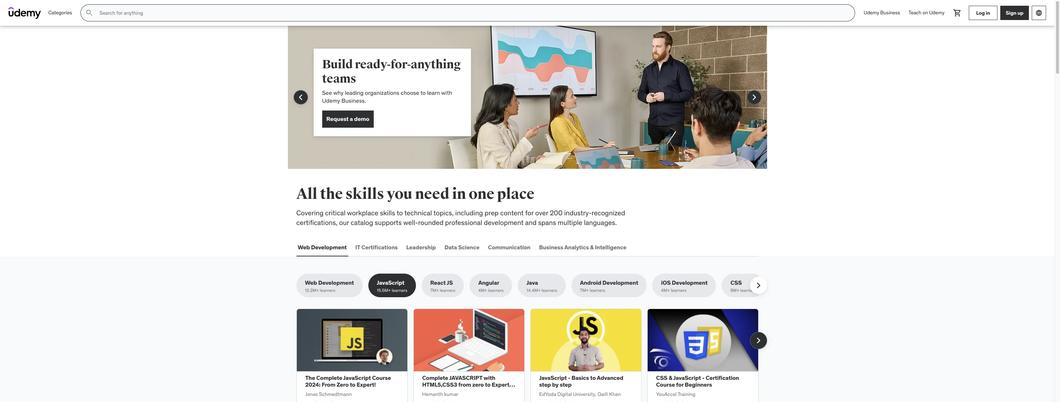 Task type: describe. For each thing, give the bounding box(es) containing it.
1 vertical spatial in
[[452, 185, 466, 203]]

request a demo link
[[322, 111, 374, 128]]

submit search image
[[85, 9, 94, 17]]

to inside the complete javascript course 2024: from zero to expert!
[[350, 381, 356, 388]]

the
[[320, 185, 343, 203]]

to inside build ready-for-anything teams see why leading organizations choose to learn with udemy business.
[[421, 89, 426, 96]]

one
[[469, 185, 495, 203]]

javascript inside javascript - basics to advanced step by step
[[540, 374, 567, 382]]

learners inside java 14.4m+ learners
[[542, 288, 558, 293]]

catalog
[[351, 218, 373, 227]]

business.
[[342, 97, 366, 104]]

css 9m+ learners
[[731, 279, 756, 293]]

demo
[[354, 115, 370, 122]]

course inside the complete javascript course 2024: from zero to expert!
[[372, 374, 391, 382]]

200
[[550, 209, 563, 217]]

a
[[350, 115, 353, 122]]

2024:
[[305, 381, 321, 388]]

js
[[447, 279, 453, 286]]

development for web development 12.2m+ learners
[[318, 279, 354, 286]]

see
[[322, 89, 332, 96]]

learners inside javascript 15.5m+ learners
[[392, 288, 408, 293]]

data science button
[[443, 239, 481, 256]]

teach
[[909, 9, 922, 16]]

topics,
[[434, 209, 454, 217]]

for inside the css & javascript - certification course for beginners
[[677, 381, 684, 388]]

prep
[[485, 209, 499, 217]]

for-
[[391, 57, 411, 72]]

leadership button
[[405, 239, 438, 256]]

learners inside angular 4m+ learners
[[488, 288, 504, 293]]

and
[[526, 218, 537, 227]]

it
[[356, 244, 360, 251]]

0 vertical spatial business
[[881, 9, 901, 16]]

analytics
[[565, 244, 589, 251]]

12.2m+
[[305, 288, 319, 293]]

javascript
[[450, 374, 483, 382]]

complete inside the complete javascript course 2024: from zero to expert!
[[316, 374, 342, 382]]

rounded
[[418, 218, 444, 227]]

covering
[[297, 209, 324, 217]]

javascript - basics to advanced step by step
[[540, 374, 624, 388]]

spans
[[539, 218, 557, 227]]

javascript inside the complete javascript course 2024: from zero to expert!
[[344, 374, 371, 382]]

ios development 4m+ learners
[[662, 279, 708, 293]]

with inside complete javascript with html5,css3 from zero to expert- 2023
[[484, 374, 496, 382]]

shopping cart with 0 items image
[[954, 9, 962, 17]]

android
[[580, 279, 602, 286]]

the complete javascript course 2024: from zero to expert! link
[[305, 374, 391, 388]]

need
[[415, 185, 450, 203]]

professional
[[445, 218, 483, 227]]

beginners
[[685, 381, 713, 388]]

certification
[[706, 374, 740, 382]]

zero
[[473, 381, 484, 388]]

industry-
[[565, 209, 592, 217]]

the
[[305, 374, 315, 382]]

development
[[484, 218, 524, 227]]

by
[[553, 381, 559, 388]]

request a demo
[[327, 115, 370, 122]]

zero
[[337, 381, 349, 388]]

css for css & javascript - certification course for beginners
[[657, 374, 668, 382]]

data
[[445, 244, 457, 251]]

all the skills you need in one place
[[297, 185, 535, 203]]

communication button
[[487, 239, 532, 256]]

complete javascript with html5,css3 from zero to expert- 2023
[[422, 374, 512, 395]]

4m+ inside angular 4m+ learners
[[479, 288, 487, 293]]

css & javascript - certification course for beginners
[[657, 374, 740, 388]]

from
[[322, 381, 336, 388]]

learners inside react js 7m+ learners
[[440, 288, 456, 293]]

react js 7m+ learners
[[431, 279, 456, 293]]

ios
[[662, 279, 671, 286]]

javascript inside the css & javascript - certification course for beginners
[[674, 374, 701, 382]]

leadership
[[407, 244, 436, 251]]

business inside button
[[539, 244, 564, 251]]

angular 4m+ learners
[[479, 279, 504, 293]]

recognized
[[592, 209, 626, 217]]

carousel element containing the complete javascript course 2024: from zero to expert!
[[297, 309, 767, 402]]

data science
[[445, 244, 480, 251]]

learners inside android development 7m+ learners
[[590, 288, 606, 293]]

from
[[459, 381, 471, 388]]

java
[[527, 279, 538, 286]]

2 step from the left
[[560, 381, 572, 388]]

build ready-for-anything teams see why leading organizations choose to learn with udemy business.
[[322, 57, 461, 104]]

to inside covering critical workplace skills to technical topics, including prep content for over 200 industry-recognized certifications, our catalog supports well-rounded professional development and spans multiple languages.
[[397, 209, 403, 217]]

you
[[387, 185, 413, 203]]

7m+ for android development
[[580, 288, 589, 293]]

the complete javascript course 2024: from zero to expert!
[[305, 374, 391, 388]]

react
[[431, 279, 446, 286]]

web development button
[[297, 239, 348, 256]]

well-
[[404, 218, 418, 227]]

learners inside web development 12.2m+ learners
[[320, 288, 336, 293]]

web development
[[298, 244, 347, 251]]

development for ios development 4m+ learners
[[672, 279, 708, 286]]



Task type: locate. For each thing, give the bounding box(es) containing it.
workplace
[[347, 209, 379, 217]]

complete inside complete javascript with html5,css3 from zero to expert- 2023
[[422, 374, 448, 382]]

web up "12.2m+" on the bottom left
[[305, 279, 317, 286]]

1 4m+ from the left
[[479, 288, 487, 293]]

html5,css3
[[422, 381, 457, 388]]

development
[[311, 244, 347, 251], [318, 279, 354, 286], [603, 279, 639, 286], [672, 279, 708, 286]]

1 horizontal spatial in
[[987, 10, 991, 16]]

1 vertical spatial skills
[[380, 209, 395, 217]]

with inside build ready-for-anything teams see why leading organizations choose to learn with udemy business.
[[442, 89, 452, 96]]

place
[[497, 185, 535, 203]]

9m+
[[731, 288, 740, 293]]

1 7m+ from the left
[[431, 288, 439, 293]]

in inside the log in 'link'
[[987, 10, 991, 16]]

1 vertical spatial &
[[669, 374, 673, 382]]

0 horizontal spatial udemy
[[322, 97, 340, 104]]

anything
[[411, 57, 461, 72]]

advanced
[[597, 374, 624, 382]]

technical
[[405, 209, 432, 217]]

complete
[[316, 374, 342, 382], [422, 374, 448, 382]]

covering critical workplace skills to technical topics, including prep content for over 200 industry-recognized certifications, our catalog supports well-rounded professional development and spans multiple languages.
[[297, 209, 626, 227]]

complete javascript with html5,css3 from zero to expert- 2023 link
[[422, 374, 515, 395]]

development inside android development 7m+ learners
[[603, 279, 639, 286]]

udemy business
[[864, 9, 901, 16]]

5 learners from the left
[[542, 288, 558, 293]]

0 horizontal spatial for
[[526, 209, 534, 217]]

1 horizontal spatial complete
[[422, 374, 448, 382]]

javascript 15.5m+ learners
[[377, 279, 408, 293]]

in right the "log"
[[987, 10, 991, 16]]

- inside the css & javascript - certification course for beginners
[[703, 374, 705, 382]]

2 - from the left
[[703, 374, 705, 382]]

6 learners from the left
[[590, 288, 606, 293]]

web development 12.2m+ learners
[[305, 279, 354, 293]]

topic filters element
[[297, 274, 767, 297]]

javascript left basics
[[540, 374, 567, 382]]

with right javascript
[[484, 374, 496, 382]]

web for web development
[[298, 244, 310, 251]]

- left certification
[[703, 374, 705, 382]]

skills up workplace
[[346, 185, 384, 203]]

log in
[[977, 10, 991, 16]]

choose a language image
[[1036, 9, 1043, 16]]

1 vertical spatial next image
[[753, 280, 765, 291]]

javascript left certification
[[674, 374, 701, 382]]

it certifications button
[[354, 239, 399, 256]]

javascript
[[377, 279, 405, 286], [344, 374, 371, 382], [540, 374, 567, 382], [674, 374, 701, 382]]

2 learners from the left
[[392, 288, 408, 293]]

4m+ down angular
[[479, 288, 487, 293]]

complete up 2023
[[422, 374, 448, 382]]

intelligence
[[595, 244, 627, 251]]

development inside ios development 4m+ learners
[[672, 279, 708, 286]]

teams
[[322, 71, 356, 86]]

up
[[1018, 10, 1024, 16]]

1 horizontal spatial 4m+
[[662, 288, 670, 293]]

communication
[[488, 244, 531, 251]]

css inside the css & javascript - certification course for beginners
[[657, 374, 668, 382]]

css for css 9m+ learners
[[731, 279, 742, 286]]

udemy image
[[9, 7, 41, 19]]

& left 'beginners'
[[669, 374, 673, 382]]

development right android
[[603, 279, 639, 286]]

why
[[334, 89, 344, 96]]

web inside web development 12.2m+ learners
[[305, 279, 317, 286]]

development inside web development 12.2m+ learners
[[318, 279, 354, 286]]

7m+ down android
[[580, 288, 589, 293]]

sign
[[1006, 10, 1017, 16]]

leading
[[345, 89, 364, 96]]

content
[[501, 209, 524, 217]]

business left teach
[[881, 9, 901, 16]]

certifications,
[[297, 218, 338, 227]]

development up "12.2m+" on the bottom left
[[318, 279, 354, 286]]

teach on udemy link
[[905, 4, 949, 21]]

javascript - basics to advanced step by step link
[[540, 374, 624, 388]]

0 vertical spatial for
[[526, 209, 534, 217]]

1 horizontal spatial -
[[703, 374, 705, 382]]

skills up supports on the left bottom of the page
[[380, 209, 395, 217]]

it certifications
[[356, 244, 398, 251]]

css inside css 9m+ learners
[[731, 279, 742, 286]]

4m+
[[479, 288, 487, 293], [662, 288, 670, 293]]

multiple
[[558, 218, 583, 227]]

1 horizontal spatial &
[[669, 374, 673, 382]]

0 horizontal spatial 7m+
[[431, 288, 439, 293]]

2 complete from the left
[[422, 374, 448, 382]]

learn
[[427, 89, 440, 96]]

all
[[297, 185, 318, 203]]

1 horizontal spatial business
[[881, 9, 901, 16]]

- left basics
[[568, 374, 571, 382]]

1 vertical spatial web
[[305, 279, 317, 286]]

3 learners from the left
[[440, 288, 456, 293]]

expert-
[[492, 381, 512, 388]]

skills inside covering critical workplace skills to technical topics, including prep content for over 200 industry-recognized certifications, our catalog supports well-rounded professional development and spans multiple languages.
[[380, 209, 395, 217]]

log
[[977, 10, 985, 16]]

previous image
[[295, 92, 307, 103]]

0 horizontal spatial business
[[539, 244, 564, 251]]

2023
[[422, 388, 436, 395]]

development for web development
[[311, 244, 347, 251]]

next image
[[749, 92, 760, 103], [753, 280, 765, 291]]

7m+ inside android development 7m+ learners
[[580, 288, 589, 293]]

javascript inside javascript 15.5m+ learners
[[377, 279, 405, 286]]

1 horizontal spatial udemy
[[864, 9, 880, 16]]

0 vertical spatial web
[[298, 244, 310, 251]]

7m+ for react js
[[431, 288, 439, 293]]

including
[[456, 209, 483, 217]]

web down certifications,
[[298, 244, 310, 251]]

to inside javascript - basics to advanced step by step
[[591, 374, 596, 382]]

0 horizontal spatial -
[[568, 374, 571, 382]]

0 horizontal spatial 4m+
[[479, 288, 487, 293]]

0 horizontal spatial &
[[590, 244, 594, 251]]

Search for anything text field
[[98, 7, 847, 19]]

for left 'beginners'
[[677, 381, 684, 388]]

critical
[[325, 209, 346, 217]]

for inside covering critical workplace skills to technical topics, including prep content for over 200 industry-recognized certifications, our catalog supports well-rounded professional development and spans multiple languages.
[[526, 209, 534, 217]]

development right ios
[[672, 279, 708, 286]]

7 learners from the left
[[671, 288, 687, 293]]

0 horizontal spatial complete
[[316, 374, 342, 382]]

1 vertical spatial with
[[484, 374, 496, 382]]

css & javascript - certification course for beginners link
[[657, 374, 740, 388]]

0 vertical spatial next image
[[749, 92, 760, 103]]

certifications
[[362, 244, 398, 251]]

15.5m+
[[377, 288, 391, 293]]

in
[[987, 10, 991, 16], [452, 185, 466, 203]]

android development 7m+ learners
[[580, 279, 639, 293]]

web inside button
[[298, 244, 310, 251]]

science
[[459, 244, 480, 251]]

categories button
[[44, 4, 76, 21]]

learners
[[320, 288, 336, 293], [392, 288, 408, 293], [440, 288, 456, 293], [488, 288, 504, 293], [542, 288, 558, 293], [590, 288, 606, 293], [671, 288, 687, 293], [741, 288, 756, 293]]

0 vertical spatial in
[[987, 10, 991, 16]]

development down certifications,
[[311, 244, 347, 251]]

for up and
[[526, 209, 534, 217]]

our
[[339, 218, 349, 227]]

business analytics & intelligence
[[539, 244, 627, 251]]

1 horizontal spatial course
[[657, 381, 675, 388]]

& right analytics
[[590, 244, 594, 251]]

udemy inside build ready-for-anything teams see why leading organizations choose to learn with udemy business.
[[322, 97, 340, 104]]

udemy
[[864, 9, 880, 16], [930, 9, 945, 16], [322, 97, 340, 104]]

1 vertical spatial for
[[677, 381, 684, 388]]

sign up
[[1006, 10, 1024, 16]]

business down spans
[[539, 244, 564, 251]]

0 horizontal spatial in
[[452, 185, 466, 203]]

0 vertical spatial css
[[731, 279, 742, 286]]

next image inside topic filters element
[[753, 280, 765, 291]]

javascript right from
[[344, 374, 371, 382]]

1 vertical spatial css
[[657, 374, 668, 382]]

1 horizontal spatial with
[[484, 374, 496, 382]]

languages.
[[584, 218, 617, 227]]

1 horizontal spatial for
[[677, 381, 684, 388]]

step right "by"
[[560, 381, 572, 388]]

1 vertical spatial carousel element
[[297, 309, 767, 402]]

1 horizontal spatial step
[[560, 381, 572, 388]]

course inside the css & javascript - certification course for beginners
[[657, 381, 675, 388]]

0 vertical spatial carousel element
[[288, 26, 767, 186]]

8 learners from the left
[[741, 288, 756, 293]]

0 vertical spatial &
[[590, 244, 594, 251]]

1 horizontal spatial 7m+
[[580, 288, 589, 293]]

teach on udemy
[[909, 9, 945, 16]]

angular
[[479, 279, 500, 286]]

7m+ down react
[[431, 288, 439, 293]]

development inside button
[[311, 244, 347, 251]]

& inside button
[[590, 244, 594, 251]]

course
[[372, 374, 391, 382], [657, 381, 675, 388]]

carousel element containing build ready-for-anything teams
[[288, 26, 767, 186]]

sign up link
[[1001, 6, 1030, 20]]

14.4m+
[[527, 288, 541, 293]]

1 complete from the left
[[316, 374, 342, 382]]

learners inside css 9m+ learners
[[741, 288, 756, 293]]

ready-
[[355, 57, 391, 72]]

1 horizontal spatial css
[[731, 279, 742, 286]]

1 - from the left
[[568, 374, 571, 382]]

0 horizontal spatial css
[[657, 374, 668, 382]]

to
[[421, 89, 426, 96], [397, 209, 403, 217], [591, 374, 596, 382], [350, 381, 356, 388], [485, 381, 491, 388]]

7m+ inside react js 7m+ learners
[[431, 288, 439, 293]]

7m+
[[431, 288, 439, 293], [580, 288, 589, 293]]

choose
[[401, 89, 420, 96]]

1 learners from the left
[[320, 288, 336, 293]]

web for web development 12.2m+ learners
[[305, 279, 317, 286]]

4m+ inside ios development 4m+ learners
[[662, 288, 670, 293]]

to inside complete javascript with html5,css3 from zero to expert- 2023
[[485, 381, 491, 388]]

udemy business link
[[860, 4, 905, 21]]

2 7m+ from the left
[[580, 288, 589, 293]]

0 horizontal spatial step
[[540, 381, 551, 388]]

business analytics & intelligence button
[[538, 239, 628, 256]]

0 vertical spatial with
[[442, 89, 452, 96]]

0 horizontal spatial with
[[442, 89, 452, 96]]

over
[[536, 209, 549, 217]]

learners inside ios development 4m+ learners
[[671, 288, 687, 293]]

& inside the css & javascript - certification course for beginners
[[669, 374, 673, 382]]

carousel element
[[288, 26, 767, 186], [297, 309, 767, 402]]

javascript up 15.5m+
[[377, 279, 405, 286]]

1 vertical spatial business
[[539, 244, 564, 251]]

basics
[[572, 374, 589, 382]]

0 vertical spatial skills
[[346, 185, 384, 203]]

complete right the
[[316, 374, 342, 382]]

next image
[[753, 335, 765, 346]]

organizations
[[365, 89, 400, 96]]

development for android development 7m+ learners
[[603, 279, 639, 286]]

with right learn
[[442, 89, 452, 96]]

1 step from the left
[[540, 381, 551, 388]]

step left "by"
[[540, 381, 551, 388]]

for
[[526, 209, 534, 217], [677, 381, 684, 388]]

with
[[442, 89, 452, 96], [484, 374, 496, 382]]

in up including
[[452, 185, 466, 203]]

4m+ down ios
[[662, 288, 670, 293]]

- inside javascript - basics to advanced step by step
[[568, 374, 571, 382]]

2 4m+ from the left
[[662, 288, 670, 293]]

0 horizontal spatial course
[[372, 374, 391, 382]]

4 learners from the left
[[488, 288, 504, 293]]

2 horizontal spatial udemy
[[930, 9, 945, 16]]



Task type: vqa. For each thing, say whether or not it's contained in the screenshot.


